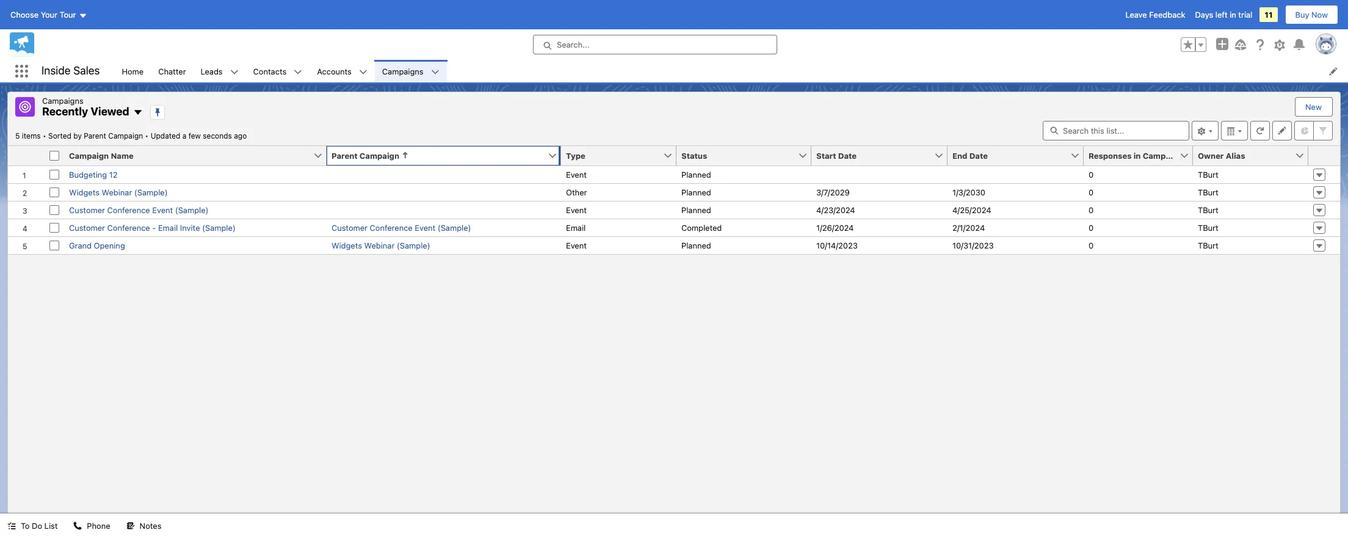 Task type: vqa. For each thing, say whether or not it's contained in the screenshot.
3)
no



Task type: describe. For each thing, give the bounding box(es) containing it.
0 vertical spatial parent
[[84, 131, 106, 140]]

0 vertical spatial widgets
[[69, 187, 100, 197]]

tburt for 10/31/2023
[[1198, 240, 1219, 250]]

budgeting 12
[[69, 169, 118, 179]]

end date element
[[948, 146, 1091, 166]]

owner alias
[[1198, 151, 1246, 160]]

cell for widgets webinar (sample)
[[327, 183, 561, 201]]

leave
[[1126, 10, 1147, 20]]

feedback
[[1150, 10, 1186, 20]]

recently viewed grid
[[8, 146, 1341, 254]]

inside
[[42, 64, 71, 77]]

leads
[[201, 66, 223, 76]]

type element
[[561, 146, 684, 166]]

contacts link
[[246, 60, 294, 82]]

by
[[73, 131, 82, 140]]

text default image inside accounts list item
[[359, 68, 368, 76]]

campaign name element
[[64, 146, 334, 166]]

parent campaign element
[[327, 146, 569, 166]]

conference for event
[[107, 205, 150, 215]]

days left in trial
[[1195, 10, 1253, 20]]

to do list
[[21, 521, 58, 531]]

leads link
[[193, 60, 230, 82]]

responses
[[1089, 151, 1132, 160]]

list
[[44, 521, 58, 531]]

campaign name button
[[64, 146, 313, 165]]

end date
[[953, 151, 988, 160]]

2 • from the left
[[145, 131, 149, 140]]

0 vertical spatial customer conference event (sample)
[[69, 205, 209, 215]]

1/26/2024
[[817, 223, 854, 232]]

now
[[1312, 10, 1328, 20]]

sorted
[[48, 131, 71, 140]]

buy now button
[[1285, 5, 1339, 24]]

0 horizontal spatial campaigns
[[42, 96, 84, 106]]

recently viewed|campaigns|list view element
[[7, 92, 1341, 514]]

home link
[[114, 60, 151, 82]]

event for opening
[[566, 240, 587, 250]]

leave feedback link
[[1126, 10, 1186, 20]]

12
[[109, 169, 118, 179]]

10/31/2023
[[953, 240, 994, 250]]

your
[[41, 10, 57, 20]]

left
[[1216, 10, 1228, 20]]

responses in campaign
[[1089, 151, 1183, 160]]

items
[[22, 131, 41, 140]]

cell for customer conference event (sample)
[[327, 201, 561, 218]]

new
[[1306, 102, 1322, 112]]

responses in campaign element
[[1084, 146, 1201, 166]]

5
[[15, 131, 20, 140]]

owner alias element
[[1193, 146, 1316, 166]]

name
[[111, 151, 134, 160]]

viewed
[[91, 105, 129, 118]]

to do list button
[[0, 514, 65, 538]]

phone
[[87, 521, 110, 531]]

0 vertical spatial webinar
[[102, 187, 132, 197]]

customer for event
[[69, 205, 105, 215]]

1 horizontal spatial widgets webinar (sample) link
[[332, 240, 430, 250]]

parent campaign
[[332, 151, 399, 160]]

seconds
[[203, 131, 232, 140]]

0 vertical spatial widgets webinar (sample)
[[69, 187, 168, 197]]

owner alias button
[[1193, 146, 1295, 165]]

home
[[122, 66, 144, 76]]

recently
[[42, 105, 88, 118]]

invite
[[180, 223, 200, 232]]

responses in campaign button
[[1084, 146, 1183, 165]]

few
[[189, 131, 201, 140]]

2 email from the left
[[566, 223, 586, 232]]

accounts list item
[[310, 60, 375, 82]]

completed
[[682, 223, 722, 232]]

0 vertical spatial customer conference event (sample) link
[[69, 205, 209, 215]]

budgeting 12 link
[[69, 169, 118, 179]]

action element
[[1309, 146, 1341, 166]]

start date
[[817, 151, 857, 160]]

trial
[[1239, 10, 1253, 20]]

1 tburt from the top
[[1198, 169, 1219, 179]]

a
[[182, 131, 186, 140]]

contacts
[[253, 66, 287, 76]]

leave feedback
[[1126, 10, 1186, 20]]

1 • from the left
[[43, 131, 46, 140]]

-
[[152, 223, 156, 232]]

accounts link
[[310, 60, 359, 82]]

0 for 2/1/2024
[[1089, 223, 1094, 232]]

11
[[1265, 10, 1273, 20]]

campaigns link
[[375, 60, 431, 82]]

Search Recently Viewed list view. search field
[[1043, 121, 1190, 140]]

1 vertical spatial widgets webinar (sample)
[[332, 240, 430, 250]]

date for end date
[[970, 151, 988, 160]]

0 vertical spatial in
[[1230, 10, 1237, 20]]

to
[[21, 521, 30, 531]]

start date element
[[812, 146, 955, 166]]

planned for 10/14/2023
[[682, 240, 711, 250]]

inside sales
[[42, 64, 100, 77]]

do
[[32, 521, 42, 531]]

grand
[[69, 240, 92, 250]]

1 horizontal spatial customer conference event (sample)
[[332, 223, 471, 232]]

end
[[953, 151, 968, 160]]

date for start date
[[838, 151, 857, 160]]

text default image for leads
[[230, 68, 239, 76]]

updated
[[151, 131, 180, 140]]

chatter
[[158, 66, 186, 76]]

chatter link
[[151, 60, 193, 82]]

campaign inside button
[[360, 151, 399, 160]]

sales
[[73, 64, 100, 77]]

choose your tour button
[[10, 5, 88, 24]]

other
[[566, 187, 587, 197]]

type button
[[561, 146, 663, 165]]

2/1/2024
[[953, 223, 985, 232]]

0 for 10/31/2023
[[1089, 240, 1094, 250]]

parent campaign button
[[327, 146, 548, 165]]

choose your tour
[[10, 10, 76, 20]]

item number element
[[8, 146, 45, 166]]

notes button
[[119, 514, 169, 538]]

recently viewed status
[[15, 131, 151, 140]]

4/25/2024
[[953, 205, 992, 215]]

notes
[[140, 521, 161, 531]]



Task type: locate. For each thing, give the bounding box(es) containing it.
customer
[[69, 205, 105, 215], [69, 223, 105, 232], [332, 223, 368, 232]]

tburt for 2/1/2024
[[1198, 223, 1219, 232]]

start date button
[[812, 146, 934, 165]]

0 horizontal spatial widgets
[[69, 187, 100, 197]]

2 tburt from the top
[[1198, 187, 1219, 197]]

new button
[[1296, 98, 1332, 116]]

status element
[[677, 146, 819, 166]]

2 0 from the top
[[1089, 187, 1094, 197]]

1 horizontal spatial campaigns
[[382, 66, 424, 76]]

4 0 from the top
[[1089, 223, 1094, 232]]

planned for 0
[[682, 169, 711, 179]]

1 email from the left
[[158, 223, 178, 232]]

3/7/2029
[[817, 187, 850, 197]]

tburt for 1/3/2030
[[1198, 187, 1219, 197]]

event for 12
[[566, 169, 587, 179]]

text default image inside to do list button
[[7, 522, 16, 530]]

5 tburt from the top
[[1198, 240, 1219, 250]]

tour
[[60, 10, 76, 20]]

4/23/2024
[[817, 205, 855, 215]]

3 0 from the top
[[1089, 205, 1094, 215]]

leads list item
[[193, 60, 246, 82]]

recently viewed
[[42, 105, 129, 118]]

widgets
[[69, 187, 100, 197], [332, 240, 362, 250]]

date right end at the top of page
[[970, 151, 988, 160]]

1 horizontal spatial text default image
[[230, 68, 239, 76]]

text default image inside contacts list item
[[294, 68, 302, 76]]

email
[[158, 223, 178, 232], [566, 223, 586, 232]]

text default image left phone
[[74, 522, 82, 530]]

4 tburt from the top
[[1198, 223, 1219, 232]]

1 horizontal spatial parent
[[332, 151, 358, 160]]

1 horizontal spatial •
[[145, 131, 149, 140]]

(sample)
[[134, 187, 168, 197], [175, 205, 209, 215], [202, 223, 236, 232], [438, 223, 471, 232], [397, 240, 430, 250]]

email down the other
[[566, 223, 586, 232]]

budgeting
[[69, 169, 107, 179]]

planned
[[682, 169, 711, 179], [682, 187, 711, 197], [682, 205, 711, 215], [682, 240, 711, 250]]

date right start at the right top of page
[[838, 151, 857, 160]]

opening
[[94, 240, 125, 250]]

cell
[[45, 146, 64, 166], [327, 166, 561, 183], [327, 183, 561, 201], [327, 201, 561, 218]]

0 horizontal spatial email
[[158, 223, 178, 232]]

1 0 from the top
[[1089, 169, 1094, 179]]

event
[[566, 169, 587, 179], [152, 205, 173, 215], [566, 205, 587, 215], [415, 223, 436, 232], [566, 240, 587, 250]]

conference for email
[[107, 223, 150, 232]]

widgets webinar (sample)
[[69, 187, 168, 197], [332, 240, 430, 250]]

list containing home
[[114, 60, 1348, 82]]

in
[[1230, 10, 1237, 20], [1134, 151, 1141, 160]]

1 vertical spatial parent
[[332, 151, 358, 160]]

0 vertical spatial campaigns
[[382, 66, 424, 76]]

•
[[43, 131, 46, 140], [145, 131, 149, 140]]

1 horizontal spatial in
[[1230, 10, 1237, 20]]

list
[[114, 60, 1348, 82]]

campaign name
[[69, 151, 134, 160]]

customer conference - email invite (sample) link
[[69, 223, 236, 232]]

0 horizontal spatial text default image
[[7, 522, 16, 530]]

1 vertical spatial customer conference event (sample) link
[[332, 223, 471, 232]]

phone button
[[66, 514, 118, 538]]

start
[[817, 151, 836, 160]]

type
[[566, 151, 586, 160]]

cell for budgeting 12
[[327, 166, 561, 183]]

3 planned from the top
[[682, 205, 711, 215]]

0 horizontal spatial customer conference event (sample)
[[69, 205, 209, 215]]

• left updated
[[145, 131, 149, 140]]

search...
[[557, 40, 590, 49]]

conference
[[107, 205, 150, 215], [107, 223, 150, 232], [370, 223, 413, 232]]

webinar
[[102, 187, 132, 197], [364, 240, 395, 250]]

email right "-"
[[158, 223, 178, 232]]

2 horizontal spatial text default image
[[431, 68, 439, 76]]

owner
[[1198, 151, 1224, 160]]

event for conference
[[566, 205, 587, 215]]

campaigns down the inside
[[42, 96, 84, 106]]

1 vertical spatial campaigns
[[42, 96, 84, 106]]

2 date from the left
[[970, 151, 988, 160]]

5 0 from the top
[[1089, 240, 1094, 250]]

1 planned from the top
[[682, 169, 711, 179]]

text default image inside campaigns list item
[[431, 68, 439, 76]]

text default image up 5 items • sorted by parent campaign • updated a few seconds ago
[[133, 108, 143, 117]]

1 vertical spatial widgets webinar (sample) link
[[332, 240, 430, 250]]

1 horizontal spatial email
[[566, 223, 586, 232]]

campaigns
[[382, 66, 424, 76], [42, 96, 84, 106]]

customer for email
[[69, 223, 105, 232]]

1 horizontal spatial customer conference event (sample) link
[[332, 223, 471, 232]]

0 horizontal spatial date
[[838, 151, 857, 160]]

customer conference event (sample) link
[[69, 205, 209, 215], [332, 223, 471, 232]]

0 for 1/3/2030
[[1089, 187, 1094, 197]]

text default image right contacts at the top left
[[294, 68, 302, 76]]

customer conference - email invite (sample)
[[69, 223, 236, 232]]

10/14/2023
[[817, 240, 858, 250]]

tburt for 4/25/2024
[[1198, 205, 1219, 215]]

0 horizontal spatial parent
[[84, 131, 106, 140]]

0 horizontal spatial •
[[43, 131, 46, 140]]

end date button
[[948, 146, 1071, 165]]

1 vertical spatial in
[[1134, 151, 1141, 160]]

0 horizontal spatial webinar
[[102, 187, 132, 197]]

text default image inside the leads list item
[[230, 68, 239, 76]]

accounts
[[317, 66, 352, 76]]

buy now
[[1296, 10, 1328, 20]]

campaign
[[108, 131, 143, 140], [69, 151, 109, 160], [360, 151, 399, 160], [1143, 151, 1183, 160]]

grand opening link
[[69, 240, 125, 250]]

1 vertical spatial webinar
[[364, 240, 395, 250]]

0 horizontal spatial widgets webinar (sample) link
[[69, 187, 168, 197]]

alias
[[1226, 151, 1246, 160]]

1 horizontal spatial widgets
[[332, 240, 362, 250]]

• right items
[[43, 131, 46, 140]]

0 horizontal spatial customer conference event (sample) link
[[69, 205, 209, 215]]

group
[[1181, 37, 1207, 52]]

text default image inside notes button
[[126, 522, 135, 530]]

widgets webinar (sample) link
[[69, 187, 168, 197], [332, 240, 430, 250]]

text default image inside phone button
[[74, 522, 82, 530]]

1 vertical spatial widgets
[[332, 240, 362, 250]]

2 planned from the top
[[682, 187, 711, 197]]

campaigns list item
[[375, 60, 447, 82]]

1 horizontal spatial webinar
[[364, 240, 395, 250]]

buy
[[1296, 10, 1310, 20]]

status
[[682, 151, 707, 160]]

choose
[[10, 10, 39, 20]]

grand opening
[[69, 240, 125, 250]]

days
[[1195, 10, 1214, 20]]

0 vertical spatial widgets webinar (sample) link
[[69, 187, 168, 197]]

text default image for campaigns
[[431, 68, 439, 76]]

campaigns inside list item
[[382, 66, 424, 76]]

1 horizontal spatial widgets webinar (sample)
[[332, 240, 430, 250]]

text default image inside recently viewed|campaigns|list view element
[[133, 108, 143, 117]]

4 planned from the top
[[682, 240, 711, 250]]

in right responses
[[1134, 151, 1141, 160]]

in inside button
[[1134, 151, 1141, 160]]

0 horizontal spatial widgets webinar (sample)
[[69, 187, 168, 197]]

0 horizontal spatial in
[[1134, 151, 1141, 160]]

text default image
[[294, 68, 302, 76], [359, 68, 368, 76], [133, 108, 143, 117], [74, 522, 82, 530], [126, 522, 135, 530]]

action image
[[1309, 146, 1341, 165]]

parent inside button
[[332, 151, 358, 160]]

0 for 4/25/2024
[[1089, 205, 1094, 215]]

text default image left notes
[[126, 522, 135, 530]]

item number image
[[8, 146, 45, 165]]

ago
[[234, 131, 247, 140]]

search... button
[[533, 35, 777, 54]]

text default image
[[230, 68, 239, 76], [431, 68, 439, 76], [7, 522, 16, 530]]

text default image right accounts
[[359, 68, 368, 76]]

in right left
[[1230, 10, 1237, 20]]

1 horizontal spatial date
[[970, 151, 988, 160]]

None search field
[[1043, 121, 1190, 140]]

0
[[1089, 169, 1094, 179], [1089, 187, 1094, 197], [1089, 205, 1094, 215], [1089, 223, 1094, 232], [1089, 240, 1094, 250]]

planned for 3/7/2029
[[682, 187, 711, 197]]

campaigns right accounts list item
[[382, 66, 424, 76]]

1 vertical spatial customer conference event (sample)
[[332, 223, 471, 232]]

status button
[[677, 146, 798, 165]]

1 date from the left
[[838, 151, 857, 160]]

planned for 4/23/2024
[[682, 205, 711, 215]]

1/3/2030
[[953, 187, 986, 197]]

3 tburt from the top
[[1198, 205, 1219, 215]]

5 items • sorted by parent campaign • updated a few seconds ago
[[15, 131, 247, 140]]

contacts list item
[[246, 60, 310, 82]]



